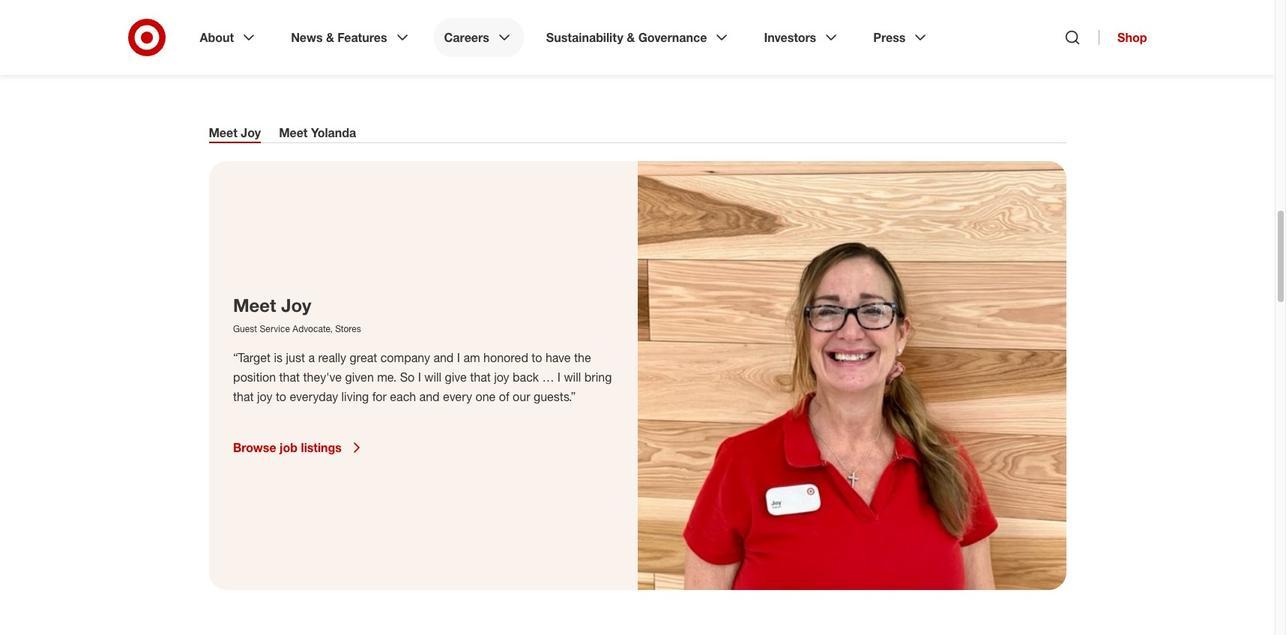 Task type: vqa. For each thing, say whether or not it's contained in the screenshot.
Meet Joy Guest Service Advocate, Stores's Joy
yes



Task type: describe. For each thing, give the bounding box(es) containing it.
sustainability
[[547, 30, 624, 45]]

joy for meet joy guest service advocate, stores
[[281, 294, 311, 316]]

"target is just a really great company and i am honored to have the position that they've given me. so i will give that joy back … i will bring that joy to everyday living for each and every one of our guests."
[[233, 350, 612, 404]]

0 horizontal spatial i
[[418, 370, 421, 385]]

listings
[[301, 440, 341, 455]]

investors link
[[754, 18, 851, 57]]

browse job listings
[[233, 440, 341, 455]]

2 horizontal spatial that
[[470, 370, 491, 385]]

meet joy
[[209, 125, 261, 140]]

really
[[318, 350, 346, 365]]

news
[[291, 30, 323, 45]]

service
[[259, 323, 290, 334]]

1 vertical spatial and
[[419, 389, 439, 404]]

just
[[286, 350, 305, 365]]

tab list containing meet joy
[[209, 125, 1067, 143]]

1 will from the left
[[424, 370, 441, 385]]

each
[[390, 389, 416, 404]]

meet yolanda link
[[279, 125, 356, 143]]

back
[[513, 370, 539, 385]]

joy for meet joy
[[241, 125, 261, 140]]

for
[[372, 389, 386, 404]]

give
[[445, 370, 467, 385]]

careers link
[[434, 18, 524, 57]]

& for news
[[326, 30, 334, 45]]

am
[[463, 350, 480, 365]]

0 horizontal spatial to
[[275, 389, 286, 404]]

shop link
[[1099, 30, 1148, 45]]

bring
[[584, 370, 612, 385]]

advocate,
[[292, 323, 333, 334]]

shop
[[1118, 30, 1148, 45]]

meet for meet yolanda
[[279, 125, 308, 140]]

sustainability & governance
[[547, 30, 707, 45]]

guests."
[[534, 389, 576, 404]]

…
[[542, 370, 554, 385]]

0 vertical spatial and
[[433, 350, 454, 365]]

0 vertical spatial to
[[532, 350, 542, 365]]

have
[[545, 350, 571, 365]]

me.
[[377, 370, 397, 385]]

of
[[499, 389, 509, 404]]

is
[[274, 350, 282, 365]]

press link
[[863, 18, 941, 57]]

meet yolanda
[[279, 125, 356, 140]]

every
[[443, 389, 472, 404]]

great
[[349, 350, 377, 365]]

about
[[200, 30, 234, 45]]

meet joy guest service advocate, stores
[[233, 294, 361, 334]]

a
[[308, 350, 315, 365]]

one
[[475, 389, 496, 404]]

news & features
[[291, 30, 387, 45]]



Task type: locate. For each thing, give the bounding box(es) containing it.
1 horizontal spatial i
[[457, 350, 460, 365]]

i right so
[[418, 370, 421, 385]]

will down the
[[564, 370, 581, 385]]

1 & from the left
[[326, 30, 334, 45]]

honored
[[483, 350, 528, 365]]

tab list
[[209, 125, 1067, 143]]

guest
[[233, 323, 257, 334]]

given
[[345, 370, 374, 385]]

i
[[457, 350, 460, 365], [418, 370, 421, 385], [557, 370, 561, 385]]

meet joy tab panel
[[209, 161, 1067, 590]]

that
[[279, 370, 300, 385], [470, 370, 491, 385], [233, 389, 254, 404]]

joy
[[241, 125, 261, 140], [281, 294, 311, 316]]

to
[[532, 350, 542, 365], [275, 389, 286, 404]]

our
[[513, 389, 530, 404]]

the
[[574, 350, 591, 365]]

2 horizontal spatial i
[[557, 370, 561, 385]]

i left am
[[457, 350, 460, 365]]

0 horizontal spatial joy
[[257, 389, 272, 404]]

0 horizontal spatial that
[[233, 389, 254, 404]]

1 vertical spatial joy
[[257, 389, 272, 404]]

browse job listings link
[[233, 439, 365, 457]]

1 horizontal spatial joy
[[494, 370, 509, 385]]

1 horizontal spatial &
[[627, 30, 635, 45]]

governance
[[639, 30, 707, 45]]

will
[[424, 370, 441, 385], [564, 370, 581, 385]]

& for sustainability
[[627, 30, 635, 45]]

1 horizontal spatial will
[[564, 370, 581, 385]]

careers
[[444, 30, 490, 45]]

job
[[279, 440, 297, 455]]

joy inside meet joy guest service advocate, stores
[[281, 294, 311, 316]]

about link
[[189, 18, 269, 57]]

joy up of
[[494, 370, 509, 385]]

browse
[[233, 440, 276, 455]]

to left have
[[532, 350, 542, 365]]

joy down "position"
[[257, 389, 272, 404]]

photo of team member in a store against wood background image
[[638, 161, 1067, 590]]

that up "one"
[[470, 370, 491, 385]]

press
[[874, 30, 906, 45]]

news & features link
[[281, 18, 422, 57]]

living
[[341, 389, 369, 404]]

meet joy link
[[209, 125, 261, 143]]

sustainability & governance link
[[536, 18, 742, 57]]

&
[[326, 30, 334, 45], [627, 30, 635, 45]]

they've
[[303, 370, 342, 385]]

so
[[400, 370, 415, 385]]

0 horizontal spatial joy
[[241, 125, 261, 140]]

meet
[[209, 125, 238, 140], [279, 125, 308, 140], [233, 294, 276, 316]]

and right each
[[419, 389, 439, 404]]

everyday
[[289, 389, 338, 404]]

meet for meet joy
[[209, 125, 238, 140]]

to left everyday
[[275, 389, 286, 404]]

i right …
[[557, 370, 561, 385]]

joy up advocate,
[[281, 294, 311, 316]]

yolanda
[[311, 125, 356, 140]]

joy inside meet joy link
[[241, 125, 261, 140]]

meet inside meet joy guest service advocate, stores
[[233, 294, 276, 316]]

position
[[233, 370, 276, 385]]

& right news
[[326, 30, 334, 45]]

2 & from the left
[[627, 30, 635, 45]]

that down just
[[279, 370, 300, 385]]

that down "position"
[[233, 389, 254, 404]]

1 vertical spatial to
[[275, 389, 286, 404]]

1 horizontal spatial joy
[[281, 294, 311, 316]]

2 will from the left
[[564, 370, 581, 385]]

company
[[380, 350, 430, 365]]

joy
[[494, 370, 509, 385], [257, 389, 272, 404]]

joy left meet yolanda
[[241, 125, 261, 140]]

"target
[[233, 350, 270, 365]]

stores
[[335, 323, 361, 334]]

and
[[433, 350, 454, 365], [419, 389, 439, 404]]

0 vertical spatial joy
[[241, 125, 261, 140]]

1 horizontal spatial to
[[532, 350, 542, 365]]

features
[[338, 30, 387, 45]]

and up give
[[433, 350, 454, 365]]

0 horizontal spatial &
[[326, 30, 334, 45]]

& left governance
[[627, 30, 635, 45]]

0 horizontal spatial will
[[424, 370, 441, 385]]

will left give
[[424, 370, 441, 385]]

1 horizontal spatial that
[[279, 370, 300, 385]]

investors
[[764, 30, 817, 45]]

1 vertical spatial joy
[[281, 294, 311, 316]]

0 vertical spatial joy
[[494, 370, 509, 385]]



